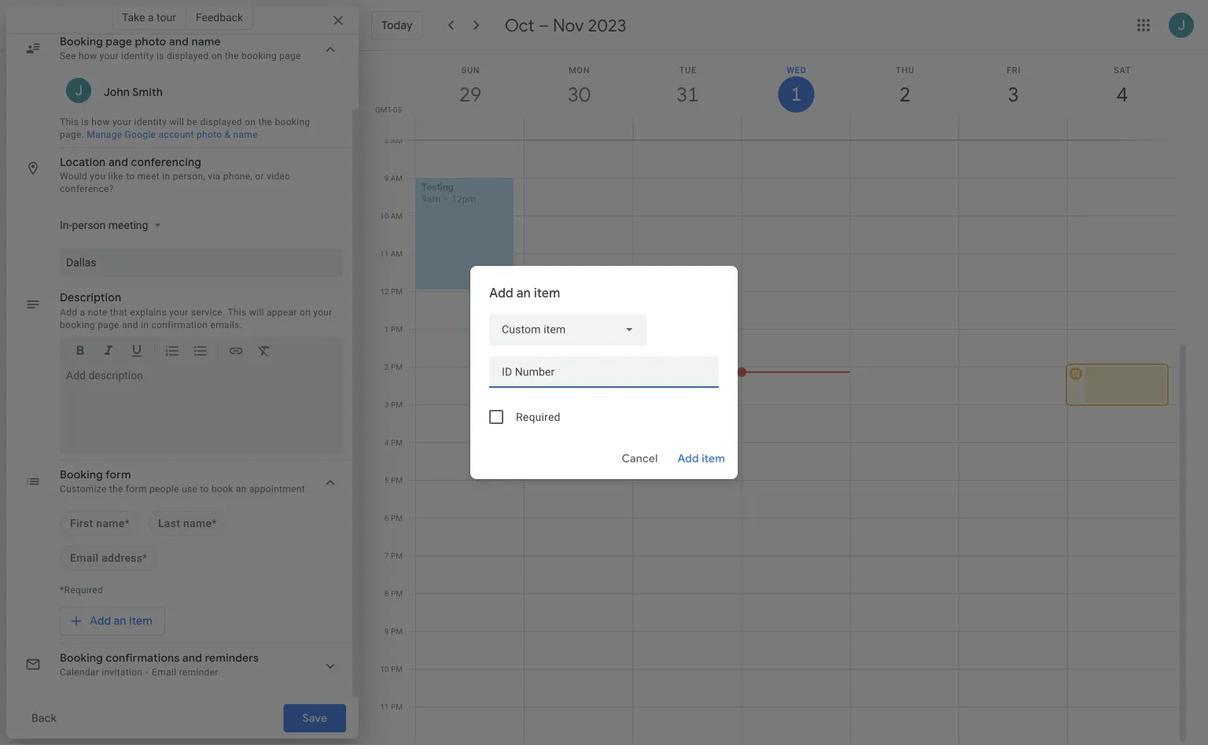 Task type: vqa. For each thing, say whether or not it's contained in the screenshot.
the bottommost how
yes



Task type: describe. For each thing, give the bounding box(es) containing it.
identity inside 'booking page photo and name see how your identity is displayed on the booking page'
[[121, 51, 154, 62]]

* for first name
[[125, 517, 130, 530]]

9 am
[[384, 173, 403, 183]]

in inside location and conferencing would you like to meet in person, via phone, or video conference?
[[162, 171, 170, 182]]

manage google account photo & name link
[[87, 129, 258, 140]]

a inside description add a note that explains your service. this will appear on your booking page and in confirmation emails.
[[80, 307, 85, 318]]

confirmation
[[151, 319, 208, 330]]

and inside description add a note that explains your service. this will appear on your booking page and in confirmation emails.
[[122, 319, 138, 330]]

this inside description add a note that explains your service. this will appear on your booking page and in confirmation emails.
[[228, 307, 247, 318]]

would
[[60, 171, 87, 182]]

am for 8 am
[[391, 135, 403, 145]]

7 pm
[[385, 551, 403, 560]]

12 pm
[[380, 286, 403, 296]]

underline image
[[129, 343, 145, 362]]

last name *
[[158, 517, 217, 530]]

testing
[[422, 181, 454, 192]]

the inside 'booking page photo and name see how your identity is displayed on the booking page'
[[225, 51, 239, 62]]

the inside this is how your identity will be displayed on the booking page.
[[258, 117, 272, 128]]

8 am
[[384, 135, 403, 145]]

will inside description add a note that explains your service. this will appear on your booking page and in confirmation emails.
[[249, 307, 264, 318]]

or
[[255, 171, 264, 182]]

1 horizontal spatial photo
[[197, 129, 222, 140]]

a inside button
[[148, 11, 154, 24]]

to inside booking form customize the form people use to book an appointment
[[200, 484, 209, 495]]

1 pm
[[385, 324, 403, 334]]

name inside 'booking page photo and name see how your identity is displayed on the booking page'
[[192, 35, 221, 49]]

description add a note that explains your service. this will appear on your booking page and in confirmation emails.
[[60, 291, 333, 330]]

11 for 11 am
[[380, 249, 389, 258]]

*required
[[60, 585, 103, 596]]

the inside booking form customize the form people use to book an appointment
[[109, 484, 123, 495]]

none field inside add an item dialog
[[489, 314, 647, 345]]

bold image
[[72, 343, 88, 362]]

identity inside this is how your identity will be displayed on the booking page.
[[134, 117, 167, 128]]

6 pm
[[385, 513, 403, 522]]

booking form customize the form people use to book an appointment
[[60, 468, 305, 495]]

remove formatting image
[[257, 343, 272, 362]]

project
[[530, 370, 561, 381]]

booking inside this is how your identity will be displayed on the booking page.
[[275, 117, 310, 128]]

name right last
[[183, 517, 212, 530]]

person,
[[173, 171, 205, 182]]

5
[[385, 475, 389, 485]]

gmt-
[[375, 105, 393, 114]]

5 column header from the left
[[850, 51, 960, 140]]

oct
[[505, 14, 535, 36]]

add an item inside add an item dialog
[[489, 285, 561, 301]]

conference?
[[60, 184, 114, 195]]

2 column header from the left
[[524, 51, 634, 140]]

add inside the add item button
[[678, 452, 699, 466]]

05
[[393, 105, 402, 114]]

people
[[149, 484, 179, 495]]

take a tour button
[[112, 5, 186, 30]]

pm for 9 pm
[[391, 626, 403, 636]]

email
[[70, 552, 99, 565]]

am for 10 am
[[391, 211, 403, 220]]

&
[[225, 129, 231, 140]]

2 pm
[[385, 362, 403, 371]]

oct – nov 2023
[[505, 14, 627, 36]]

note
[[88, 307, 107, 318]]

add item button
[[672, 440, 732, 478]]

name right &
[[233, 129, 258, 140]]

4 pm
[[385, 437, 403, 447]]

first name *
[[70, 517, 130, 530]]

pm for 11 pm
[[391, 702, 403, 711]]

john
[[104, 85, 130, 100]]

meet
[[137, 171, 160, 182]]

11 pm
[[380, 702, 403, 711]]

0 vertical spatial page
[[106, 35, 132, 49]]

book
[[212, 484, 233, 495]]

smith
[[132, 85, 163, 100]]

feedback
[[196, 11, 243, 24]]

4 column header from the left
[[742, 51, 851, 140]]

pm for 3 pm
[[391, 400, 403, 409]]

required
[[516, 410, 561, 423]]

gmt-05
[[375, 105, 402, 114]]

google
[[125, 129, 156, 140]]

photo inside 'booking page photo and name see how your identity is displayed on the booking page'
[[135, 35, 166, 49]]

feedback button
[[186, 5, 253, 30]]

on for that
[[300, 307, 311, 318]]

6
[[385, 513, 389, 522]]

on for name
[[211, 51, 222, 62]]

tour
[[157, 11, 176, 24]]

numbered list image
[[164, 343, 180, 362]]

nov
[[553, 14, 584, 36]]

pm for 8 pm
[[391, 589, 403, 598]]

list item containing last name
[[148, 511, 227, 537]]

and inside 'booking page photo and name see how your identity is displayed on the booking page'
[[169, 35, 189, 49]]

testing button
[[415, 178, 514, 290]]

cancel button
[[615, 440, 665, 478]]

customize
[[60, 484, 107, 495]]

an inside booking form customize the form people use to book an appointment
[[236, 484, 247, 495]]

john smith
[[104, 85, 163, 100]]

today button
[[371, 11, 423, 39]]

pm for 4 pm
[[391, 437, 403, 447]]

your right appear
[[313, 307, 333, 318]]

1 column header from the left
[[415, 51, 525, 140]]

how inside this is how your identity will be displayed on the booking page.
[[92, 117, 110, 128]]

appear
[[267, 307, 297, 318]]

first
[[70, 517, 93, 530]]

description
[[60, 291, 121, 305]]

on inside this is how your identity will be displayed on the booking page.
[[245, 117, 256, 128]]

11 am
[[380, 249, 403, 258]]

booking for name
[[242, 51, 277, 62]]

appointment
[[249, 484, 305, 495]]

via
[[208, 171, 221, 182]]

take a tour
[[122, 11, 176, 24]]

* for last name
[[212, 517, 217, 530]]

is inside 'booking page photo and name see how your identity is displayed on the booking page'
[[157, 51, 164, 62]]

page.
[[60, 129, 84, 140]]

add an item button
[[60, 607, 165, 636]]

phone,
[[223, 171, 253, 182]]

–
[[539, 14, 549, 36]]

1 horizontal spatial item
[[534, 285, 561, 301]]

your up the confirmation
[[169, 307, 188, 318]]

explains
[[130, 307, 167, 318]]

your inside this is how your identity will be displayed on the booking page.
[[112, 117, 132, 128]]

10 am
[[380, 211, 403, 220]]

1
[[385, 324, 389, 334]]

2
[[385, 362, 389, 371]]

pm for 12 pm
[[391, 286, 403, 296]]

location and conferencing would you like to meet in person, via phone, or video conference?
[[60, 155, 291, 195]]

6 column header from the left
[[959, 51, 1068, 140]]

today
[[382, 18, 413, 32]]

8 for 8 pm
[[385, 589, 389, 598]]

is inside this is how your identity will be displayed on the booking page.
[[81, 117, 89, 128]]

address
[[102, 552, 143, 565]]

booking for booking page photo and name
[[60, 35, 103, 49]]

booking for that
[[60, 319, 95, 330]]

take
[[122, 11, 145, 24]]

email address *
[[70, 552, 148, 565]]



Task type: locate. For each thing, give the bounding box(es) containing it.
will
[[169, 117, 184, 128], [249, 307, 264, 318]]

the
[[225, 51, 239, 62], [258, 117, 272, 128], [109, 484, 123, 495]]

on inside 'booking page photo and name see how your identity is displayed on the booking page'
[[211, 51, 222, 62]]

identity
[[121, 51, 154, 62], [134, 117, 167, 128]]

pm down 7 pm
[[391, 589, 403, 598]]

1 vertical spatial booking
[[60, 468, 103, 482]]

add
[[489, 285, 514, 301], [60, 307, 77, 318], [678, 452, 699, 466], [90, 615, 111, 629]]

name right first
[[96, 517, 125, 530]]

your inside 'booking page photo and name see how your identity is displayed on the booking page'
[[100, 51, 119, 62]]

2 vertical spatial booking
[[60, 319, 95, 330]]

0 vertical spatial an
[[517, 285, 531, 301]]

2 vertical spatial an
[[114, 615, 126, 629]]

list item
[[60, 511, 140, 537], [148, 511, 227, 537], [60, 546, 158, 571]]

None field
[[489, 314, 647, 345]]

pm right 12
[[391, 286, 403, 296]]

2 pm from the top
[[391, 324, 403, 334]]

0 horizontal spatial *
[[125, 517, 130, 530]]

this up page.
[[60, 117, 79, 128]]

5 pm
[[385, 475, 403, 485]]

1 horizontal spatial a
[[148, 11, 154, 24]]

12 pm from the top
[[391, 702, 403, 711]]

an inside button
[[114, 615, 126, 629]]

that
[[110, 307, 127, 318]]

am for 9 am
[[391, 173, 403, 183]]

and down tour
[[169, 35, 189, 49]]

booking down note at the top of the page
[[60, 319, 95, 330]]

a left note at the top of the page
[[80, 307, 85, 318]]

booking up see
[[60, 35, 103, 49]]

10 up 11 am
[[380, 211, 389, 220]]

3
[[385, 400, 389, 409]]

10 up 11 pm
[[380, 664, 389, 674]]

form up customize
[[106, 468, 131, 482]]

on inside description add a note that explains your service. this will appear on your booking page and in confirmation emails.
[[300, 307, 311, 318]]

1 horizontal spatial in
[[162, 171, 170, 182]]

8 pm
[[385, 589, 403, 598]]

add an item
[[489, 285, 561, 301], [90, 615, 153, 629]]

1 vertical spatial 8
[[385, 589, 389, 598]]

be
[[187, 117, 198, 128]]

1 vertical spatial 9
[[385, 626, 389, 636]]

6 pm from the top
[[391, 475, 403, 485]]

0 horizontal spatial is
[[81, 117, 89, 128]]

2 11 from the top
[[380, 702, 389, 711]]

am
[[391, 135, 403, 145], [391, 173, 403, 183], [391, 211, 403, 220], [391, 249, 403, 258]]

this is how your identity will be displayed on the booking page.
[[60, 117, 310, 140]]

1 vertical spatial and
[[109, 155, 128, 170]]

pm right 7
[[391, 551, 403, 560]]

back button
[[19, 704, 69, 733]]

is
[[157, 51, 164, 62], [81, 117, 89, 128]]

0 horizontal spatial to
[[126, 171, 135, 182]]

like
[[108, 171, 123, 182]]

pm right 3
[[391, 400, 403, 409]]

8 down the gmt-05
[[384, 135, 389, 145]]

account
[[159, 129, 194, 140]]

0 vertical spatial a
[[148, 11, 154, 24]]

1 vertical spatial photo
[[197, 129, 222, 140]]

10 pm from the top
[[391, 626, 403, 636]]

you
[[90, 171, 106, 182]]

0 horizontal spatial photo
[[135, 35, 166, 49]]

1 horizontal spatial to
[[200, 484, 209, 495]]

pm for 5 pm
[[391, 475, 403, 485]]

last
[[158, 517, 180, 530]]

0 horizontal spatial item
[[129, 615, 153, 629]]

will inside this is how your identity will be displayed on the booking page.
[[169, 117, 184, 128]]

page inside description add a note that explains your service. this will appear on your booking page and in confirmation emails.
[[98, 319, 119, 330]]

booking inside 'booking page photo and name see how your identity is displayed on the booking page'
[[242, 51, 277, 62]]

pm right 6 in the bottom of the page
[[391, 513, 403, 522]]

am for 11 am
[[391, 249, 403, 258]]

is up smith in the top of the page
[[157, 51, 164, 62]]

1 vertical spatial identity
[[134, 117, 167, 128]]

4
[[385, 437, 389, 447]]

add an item dialog
[[471, 266, 738, 479]]

0 horizontal spatial in
[[141, 319, 149, 330]]

2 vertical spatial and
[[122, 319, 138, 330]]

your up manage
[[112, 117, 132, 128]]

will up account
[[169, 117, 184, 128]]

1 8 from the top
[[384, 135, 389, 145]]

2 8 from the top
[[385, 589, 389, 598]]

2023
[[588, 14, 627, 36]]

the up or at the top of the page
[[258, 117, 272, 128]]

pm for 6 pm
[[391, 513, 403, 522]]

0 vertical spatial is
[[157, 51, 164, 62]]

form left people
[[126, 484, 147, 495]]

insert link image
[[228, 343, 244, 362]]

pm right the 4
[[391, 437, 403, 447]]

1 vertical spatial 10
[[380, 664, 389, 674]]

0 vertical spatial 9
[[384, 173, 389, 183]]

0 vertical spatial photo
[[135, 35, 166, 49]]

9 up 10 am
[[384, 173, 389, 183]]

1 horizontal spatial the
[[225, 51, 239, 62]]

pm for 1 pm
[[391, 324, 403, 334]]

your up john
[[100, 51, 119, 62]]

to
[[126, 171, 135, 182], [200, 484, 209, 495]]

cancel
[[622, 452, 658, 466]]

am down the "05"
[[391, 135, 403, 145]]

add item
[[678, 452, 725, 466]]

bulleted list image
[[193, 343, 209, 362]]

conferencing
[[131, 155, 202, 170]]

4 am from the top
[[391, 249, 403, 258]]

0 vertical spatial 11
[[380, 249, 389, 258]]

0 horizontal spatial the
[[109, 484, 123, 495]]

photo
[[135, 35, 166, 49], [197, 129, 222, 140]]

0 vertical spatial displayed
[[167, 51, 209, 62]]

a left tour
[[148, 11, 154, 24]]

booking
[[60, 35, 103, 49], [60, 468, 103, 482]]

to right use
[[200, 484, 209, 495]]

7 pm from the top
[[391, 513, 403, 522]]

item inside button
[[129, 615, 153, 629]]

list item up email address *
[[60, 511, 140, 537]]

will left appear
[[249, 307, 264, 318]]

and
[[169, 35, 189, 49], [109, 155, 128, 170], [122, 319, 138, 330]]

manage google account photo & name
[[87, 129, 258, 140]]

2 vertical spatial on
[[300, 307, 311, 318]]

displayed inside 'booking page photo and name see how your identity is displayed on the booking page'
[[167, 51, 209, 62]]

add an item inside add an item button
[[90, 615, 153, 629]]

9 for 9 pm
[[385, 626, 389, 636]]

in down conferencing
[[162, 171, 170, 182]]

1 horizontal spatial add an item
[[489, 285, 561, 301]]

this
[[60, 117, 79, 128], [228, 307, 247, 318]]

the right customize
[[109, 484, 123, 495]]

page for booking
[[279, 51, 301, 62]]

1 vertical spatial a
[[80, 307, 85, 318]]

use
[[182, 484, 198, 495]]

how up manage
[[92, 117, 110, 128]]

booking inside booking form customize the form people use to book an appointment
[[60, 468, 103, 482]]

0 horizontal spatial will
[[169, 117, 184, 128]]

2 vertical spatial the
[[109, 484, 123, 495]]

back
[[31, 711, 57, 725]]

grid
[[365, 51, 1190, 745]]

identity up john smith
[[121, 51, 154, 62]]

2 am from the top
[[391, 173, 403, 183]]

is up page.
[[81, 117, 89, 128]]

video
[[267, 171, 291, 182]]

0 vertical spatial the
[[225, 51, 239, 62]]

11 pm from the top
[[391, 664, 403, 674]]

1 9 from the top
[[384, 173, 389, 183]]

1 vertical spatial booking
[[275, 117, 310, 128]]

on
[[211, 51, 222, 62], [245, 117, 256, 128], [300, 307, 311, 318]]

1 10 from the top
[[380, 211, 389, 220]]

pm right 1
[[391, 324, 403, 334]]

add inside add an item button
[[90, 615, 111, 629]]

displayed up &
[[200, 117, 242, 128]]

name down feedback
[[192, 35, 221, 49]]

emails.
[[211, 319, 243, 330]]

pm down 9 pm
[[391, 664, 403, 674]]

1 vertical spatial in
[[141, 319, 149, 330]]

0 vertical spatial this
[[60, 117, 79, 128]]

see
[[60, 51, 76, 62]]

booking up video
[[275, 117, 310, 128]]

am down the 8 am
[[391, 173, 403, 183]]

your
[[100, 51, 119, 62], [112, 117, 132, 128], [169, 307, 188, 318], [313, 307, 333, 318]]

and inside location and conferencing would you like to meet in person, via phone, or video conference?
[[109, 155, 128, 170]]

2 horizontal spatial an
[[517, 285, 531, 301]]

11 down the 10 pm
[[380, 702, 389, 711]]

booking
[[242, 51, 277, 62], [275, 117, 310, 128], [60, 319, 95, 330]]

1 horizontal spatial on
[[245, 117, 256, 128]]

* for email address
[[143, 552, 148, 565]]

pm down 8 pm
[[391, 626, 403, 636]]

1 vertical spatial this
[[228, 307, 247, 318]]

Description text field
[[66, 369, 337, 448]]

location
[[60, 155, 106, 170]]

2 horizontal spatial item
[[702, 452, 725, 466]]

pm for 7 pm
[[391, 551, 403, 560]]

in inside description add a note that explains your service. this will appear on your booking page and in confirmation emails.
[[141, 319, 149, 330]]

how right see
[[79, 51, 97, 62]]

3 pm from the top
[[391, 362, 403, 371]]

item inside button
[[702, 452, 725, 466]]

booking inside 'booking page photo and name see how your identity is displayed on the booking page'
[[60, 35, 103, 49]]

pm right 5
[[391, 475, 403, 485]]

0 vertical spatial 10
[[380, 211, 389, 220]]

1 vertical spatial item
[[702, 452, 725, 466]]

9 up the 10 pm
[[385, 626, 389, 636]]

list item down use
[[148, 511, 227, 537]]

0 horizontal spatial on
[[211, 51, 222, 62]]

0 vertical spatial to
[[126, 171, 135, 182]]

booking up customize
[[60, 468, 103, 482]]

formatting options toolbar
[[60, 338, 343, 371]]

8 down 7
[[385, 589, 389, 598]]

list item containing email address
[[60, 546, 158, 571]]

9 pm
[[385, 626, 403, 636]]

0 vertical spatial form
[[106, 468, 131, 482]]

8 for 8 am
[[384, 135, 389, 145]]

pm for 2 pm
[[391, 362, 403, 371]]

0 horizontal spatial this
[[60, 117, 79, 128]]

11 up 12
[[380, 249, 389, 258]]

the down feedback button
[[225, 51, 239, 62]]

an
[[517, 285, 531, 301], [236, 484, 247, 495], [114, 615, 126, 629]]

am down 9 am
[[391, 211, 403, 220]]

italic image
[[101, 343, 116, 362]]

booking for booking form
[[60, 468, 103, 482]]

1 horizontal spatial an
[[236, 484, 247, 495]]

photo left &
[[197, 129, 222, 140]]

0 vertical spatial on
[[211, 51, 222, 62]]

1 vertical spatial will
[[249, 307, 264, 318]]

7
[[385, 551, 389, 560]]

1 vertical spatial to
[[200, 484, 209, 495]]

10 for 10 am
[[380, 211, 389, 220]]

project button
[[524, 367, 623, 441]]

manage
[[87, 129, 122, 140]]

1 vertical spatial is
[[81, 117, 89, 128]]

1 vertical spatial displayed
[[200, 117, 242, 128]]

displayed down tour
[[167, 51, 209, 62]]

photo down take a tour button
[[135, 35, 166, 49]]

1 vertical spatial on
[[245, 117, 256, 128]]

1 vertical spatial how
[[92, 117, 110, 128]]

0 vertical spatial 8
[[384, 135, 389, 145]]

how
[[79, 51, 97, 62], [92, 117, 110, 128]]

displayed inside this is how your identity will be displayed on the booking page.
[[200, 117, 242, 128]]

9 pm from the top
[[391, 589, 403, 598]]

0 vertical spatial item
[[534, 285, 561, 301]]

on right appear
[[300, 307, 311, 318]]

pm down the 10 pm
[[391, 702, 403, 711]]

4 pm from the top
[[391, 400, 403, 409]]

12
[[380, 286, 389, 296]]

8 pm from the top
[[391, 551, 403, 560]]

0 vertical spatial in
[[162, 171, 170, 182]]

how inside 'booking page photo and name see how your identity is displayed on the booking page'
[[79, 51, 97, 62]]

list item containing first name
[[60, 511, 140, 537]]

1 vertical spatial form
[[126, 484, 147, 495]]

this up emails.
[[228, 307, 247, 318]]

Custom item text field
[[489, 363, 719, 382]]

add inside description add a note that explains your service. this will appear on your booking page and in confirmation emails.
[[60, 307, 77, 318]]

service.
[[191, 307, 225, 318]]

identity up google
[[134, 117, 167, 128]]

3 am from the top
[[391, 211, 403, 220]]

am up 12 pm
[[391, 249, 403, 258]]

a
[[148, 11, 154, 24], [80, 307, 85, 318]]

pm right 2
[[391, 362, 403, 371]]

column header
[[415, 51, 525, 140], [524, 51, 634, 140], [633, 51, 742, 140], [742, 51, 851, 140], [850, 51, 960, 140], [959, 51, 1068, 140], [1068, 51, 1177, 140]]

9 for 9 am
[[384, 173, 389, 183]]

1 vertical spatial page
[[279, 51, 301, 62]]

0 vertical spatial and
[[169, 35, 189, 49]]

page for description
[[98, 319, 119, 330]]

1 am from the top
[[391, 135, 403, 145]]

in down explains at top
[[141, 319, 149, 330]]

2 booking from the top
[[60, 468, 103, 482]]

1 horizontal spatial *
[[143, 552, 148, 565]]

booking page photo and name see how your identity is displayed on the booking page
[[60, 35, 301, 62]]

on up or at the top of the page
[[245, 117, 256, 128]]

0 horizontal spatial a
[[80, 307, 85, 318]]

booking inside description add a note that explains your service. this will appear on your booking page and in confirmation emails.
[[60, 319, 95, 330]]

3 pm
[[385, 400, 403, 409]]

2 horizontal spatial on
[[300, 307, 311, 318]]

0 horizontal spatial an
[[114, 615, 126, 629]]

name
[[192, 35, 221, 49], [233, 129, 258, 140], [96, 517, 125, 530], [183, 517, 212, 530]]

pm for 10 pm
[[391, 664, 403, 674]]

7 column header from the left
[[1068, 51, 1177, 140]]

1 vertical spatial an
[[236, 484, 247, 495]]

and up like
[[109, 155, 128, 170]]

0 vertical spatial how
[[79, 51, 97, 62]]

1 booking from the top
[[60, 35, 103, 49]]

1 horizontal spatial is
[[157, 51, 164, 62]]

grid containing testing
[[365, 51, 1190, 745]]

2 horizontal spatial *
[[212, 517, 217, 530]]

2 9 from the top
[[385, 626, 389, 636]]

10 for 10 pm
[[380, 664, 389, 674]]

and down that
[[122, 319, 138, 330]]

on down feedback button
[[211, 51, 222, 62]]

0 vertical spatial will
[[169, 117, 184, 128]]

this inside this is how your identity will be displayed on the booking page.
[[60, 117, 79, 128]]

1 11 from the top
[[380, 249, 389, 258]]

0 vertical spatial booking
[[242, 51, 277, 62]]

an inside dialog
[[517, 285, 531, 301]]

1 vertical spatial 11
[[380, 702, 389, 711]]

1 vertical spatial the
[[258, 117, 272, 128]]

0 horizontal spatial add an item
[[90, 615, 153, 629]]

list item down first name *
[[60, 546, 158, 571]]

11
[[380, 249, 389, 258], [380, 702, 389, 711]]

0 vertical spatial identity
[[121, 51, 154, 62]]

11 for 11 pm
[[380, 702, 389, 711]]

2 vertical spatial item
[[129, 615, 153, 629]]

1 horizontal spatial will
[[249, 307, 264, 318]]

0 vertical spatial booking
[[60, 35, 103, 49]]

2 10 from the top
[[380, 664, 389, 674]]

10
[[380, 211, 389, 220], [380, 664, 389, 674]]

3 column header from the left
[[633, 51, 742, 140]]

1 horizontal spatial this
[[228, 307, 247, 318]]

2 vertical spatial page
[[98, 319, 119, 330]]

1 vertical spatial add an item
[[90, 615, 153, 629]]

0 vertical spatial add an item
[[489, 285, 561, 301]]

2 horizontal spatial the
[[258, 117, 272, 128]]

to inside location and conferencing would you like to meet in person, via phone, or video conference?
[[126, 171, 135, 182]]

booking down feedback button
[[242, 51, 277, 62]]

1 pm from the top
[[391, 286, 403, 296]]

to right like
[[126, 171, 135, 182]]

5 pm from the top
[[391, 437, 403, 447]]



